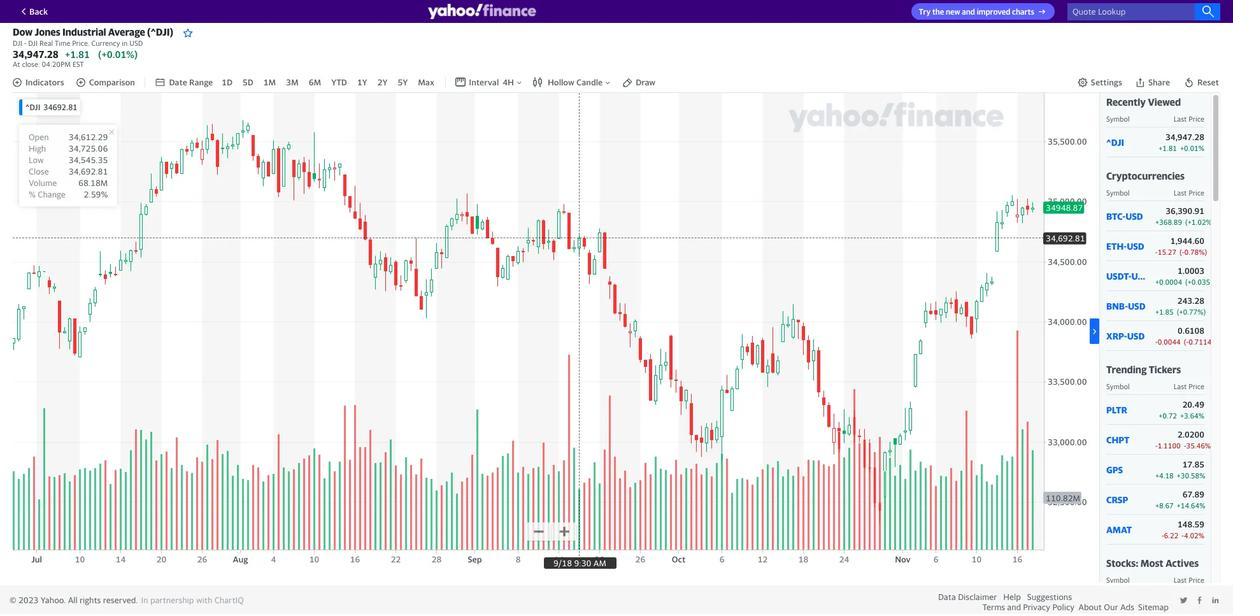 Task type: vqa. For each thing, say whether or not it's contained in the screenshot.
the "Interval 1D"
no



Task type: locate. For each thing, give the bounding box(es) containing it.
bnb-usd link
[[1107, 300, 1149, 311]]

last up 36,390.91
[[1174, 189, 1187, 197]]

3m button
[[285, 76, 300, 89]]

2y
[[378, 77, 388, 87]]

3 last price from the top
[[1174, 382, 1205, 391]]

0 vertical spatial 34,947.28
[[13, 48, 59, 60]]

try the new and improved charts
[[919, 7, 1035, 17]]

0 horizontal spatial ^dji
[[25, 103, 40, 112]]

usd left +0.0004
[[1132, 271, 1149, 281]]

dji left real
[[28, 39, 38, 47]]

0 vertical spatial ^dji
[[25, 103, 40, 112]]

and right new
[[962, 7, 975, 17]]

2 last price from the top
[[1174, 189, 1205, 197]]

disclaimer
[[958, 592, 997, 602]]

- right 6.22
[[1182, 531, 1184, 540]]

usd for bnb-
[[1128, 300, 1146, 311]]

^dji for ^dji
[[1107, 137, 1124, 148]]

(- for eth-usd
[[1180, 248, 1185, 256]]

usd
[[129, 39, 143, 47], [1126, 211, 1143, 221], [1127, 241, 1145, 251], [1132, 271, 1149, 281], [1128, 300, 1146, 311], [1127, 330, 1145, 341]]

symbol down "stocks:"
[[1107, 576, 1130, 584]]

Quote Lookup text field
[[1068, 3, 1221, 20]]

usd up eth-usd link
[[1126, 211, 1143, 221]]

+1.81 left +0.01%
[[1159, 144, 1177, 152]]

about our ads link
[[1079, 602, 1135, 612]]

symbol down recently
[[1107, 115, 1130, 123]]

4 price from the top
[[1189, 576, 1205, 584]]

5d
[[243, 77, 253, 87]]

34,947.28 inside 34,947.28 +1.81 +0.01%
[[1166, 132, 1205, 142]]

last price down 'actives'
[[1174, 576, 1205, 584]]

1y
[[357, 77, 367, 87]]

xrp-usd
[[1107, 330, 1145, 341]]

crsp
[[1107, 494, 1129, 505]]

and inside data disclaimer help suggestions terms and privacy policy about our ads sitemap
[[1007, 602, 1021, 612]]

+1.81 for 34,947.28 +1.81 +0.01%
[[1159, 144, 1177, 152]]

- down dow
[[24, 39, 26, 47]]

usd up usdt-usd
[[1127, 241, 1145, 251]]

comparison button
[[76, 77, 135, 87]]

1d button
[[221, 76, 234, 89]]

- inside "0.6108 -0.0044 (-0.7114%)"
[[1156, 338, 1158, 346]]

search image
[[1202, 5, 1215, 18]]

symbol up btc-
[[1107, 189, 1130, 197]]

trending tickers
[[1107, 364, 1181, 375]]

price up 20.49
[[1189, 382, 1205, 391]]

amat
[[1107, 524, 1132, 535]]

- up stocks: most actives link
[[1162, 531, 1164, 540]]

last price up 36,390.91
[[1174, 189, 1205, 197]]

0 horizontal spatial and
[[962, 7, 975, 17]]

1 horizontal spatial and
[[1007, 602, 1021, 612]]

20.49 +0.72 +3.64%
[[1159, 400, 1205, 420]]

(- down 1,944.60
[[1180, 248, 1185, 256]]

- for 148.59
[[1162, 531, 1164, 540]]

- right eth-usd link
[[1156, 248, 1158, 256]]

last price up 20.49
[[1174, 382, 1205, 391]]

bnb-
[[1107, 300, 1128, 311]]

and inside button
[[962, 7, 975, 17]]

0 vertical spatial +1.81
[[65, 48, 90, 60]]

suggestions
[[1028, 592, 1072, 602]]

gps
[[1107, 464, 1123, 475]]

amat link
[[1107, 524, 1149, 535]]

0 vertical spatial and
[[962, 7, 975, 17]]

draw
[[636, 77, 656, 87]]

1 vertical spatial and
[[1007, 602, 1021, 612]]

0 horizontal spatial dji
[[13, 39, 22, 47]]

and
[[962, 7, 975, 17], [1007, 602, 1021, 612]]

6.22
[[1164, 531, 1179, 540]]

- up tickers
[[1156, 338, 1158, 346]]

2 price from the top
[[1189, 189, 1205, 197]]

1 vertical spatial 34,947.28
[[1166, 132, 1205, 142]]

hollow candle button
[[533, 77, 612, 87]]

3 symbol from the top
[[1107, 382, 1130, 391]]

settings button
[[1078, 77, 1123, 87]]

data disclaimer link
[[938, 592, 997, 602]]

price up 34,947.28 +1.81 +0.01%
[[1189, 115, 1205, 123]]

1 last from the top
[[1174, 115, 1187, 123]]

bnb-usd
[[1107, 300, 1146, 311]]

5y button
[[397, 76, 409, 89]]

1 horizontal spatial 34,947.28
[[1166, 132, 1205, 142]]

1 symbol from the top
[[1107, 115, 1130, 123]]

34,692.81
[[69, 166, 108, 177]]

industrial
[[62, 26, 106, 38]]

share button
[[1134, 76, 1172, 89]]

1 vertical spatial +1.81
[[1159, 144, 1177, 152]]

btc-usd
[[1107, 211, 1143, 221]]

settings
[[1091, 77, 1123, 87]]

34692.81
[[43, 103, 77, 112]]

usd left +1.85 at the bottom right of page
[[1128, 300, 1146, 311]]

follow on facebook image
[[1196, 596, 1204, 605]]

dji down dow
[[13, 39, 22, 47]]

viewed
[[1148, 96, 1181, 108]]

help
[[1004, 592, 1021, 602]]

yahoo.
[[41, 595, 66, 605]]

indicators button
[[12, 77, 64, 87]]

0 horizontal spatial +1.81
[[65, 48, 90, 60]]

time
[[55, 39, 70, 47]]

0.7114%)
[[1189, 338, 1220, 346]]

243.28 +1.85 (+0.77%)
[[1156, 296, 1206, 316]]

2 last from the top
[[1174, 189, 1187, 197]]

help link
[[1004, 592, 1021, 602]]

last down 'actives'
[[1174, 576, 1187, 584]]

^dji inside the right column element
[[1107, 137, 1124, 148]]

interval 4h
[[469, 77, 514, 87]]

+4.18
[[1156, 472, 1174, 480]]

1 vertical spatial (-
[[1184, 338, 1189, 346]]

©
[[10, 595, 16, 605]]

follow on twitter image
[[1180, 596, 1188, 605]]

1,944.60 -15.27 (-0.78%)
[[1156, 236, 1207, 256]]

follow on linkedin image
[[1212, 596, 1220, 605]]

1y button
[[356, 76, 369, 89]]

+1.81 for 34,947.28 +1.81
[[65, 48, 90, 60]]

4 last from the top
[[1174, 576, 1187, 584]]

symbol down 'trending' on the bottom right
[[1107, 382, 1130, 391]]

1 last price from the top
[[1174, 115, 1205, 123]]

- right 'chpt' link
[[1156, 442, 1158, 450]]

and right 'terms'
[[1007, 602, 1021, 612]]

reset
[[1198, 77, 1219, 87]]

2023
[[18, 595, 39, 605]]

+1.81 inside 34,947.28 +1.81 +0.01%
[[1159, 144, 1177, 152]]

1d
[[222, 77, 233, 87]]

2 symbol from the top
[[1107, 189, 1130, 197]]

17.85 +4.18 +30.58%
[[1156, 459, 1206, 480]]

sitemap
[[1139, 602, 1169, 612]]

(- down 0.6108
[[1184, 338, 1189, 346]]

9:30
[[574, 558, 592, 568]]

max button
[[417, 76, 436, 89]]

last for trending tickers
[[1174, 382, 1187, 391]]

trending
[[1107, 364, 1147, 375]]

6m
[[309, 77, 321, 87]]

price up 36,390.91
[[1189, 189, 1205, 197]]

volume
[[29, 178, 57, 188]]

1 horizontal spatial +1.81
[[1159, 144, 1177, 152]]

1.1100
[[1158, 442, 1181, 450]]

last up 20.49
[[1174, 382, 1187, 391]]

range
[[189, 77, 213, 87]]

symbol for cryptocurrencies
[[1107, 189, 1130, 197]]

date range
[[169, 77, 213, 87]]

3m
[[286, 77, 299, 87]]

last down viewed
[[1174, 115, 1187, 123]]

1 vertical spatial ^dji
[[1107, 137, 1124, 148]]

34,947.28 for 34,947.28 +1.81
[[13, 48, 59, 60]]

btc-usd link
[[1107, 211, 1149, 221]]

hollow
[[548, 77, 575, 87]]

usd down bnb-usd link on the right of the page
[[1127, 330, 1145, 341]]

3 last from the top
[[1174, 382, 1187, 391]]

symbol
[[1107, 115, 1130, 123], [1107, 189, 1130, 197], [1107, 382, 1130, 391], [1107, 576, 1130, 584]]

try
[[919, 7, 931, 17]]

+1.81 down dji - dji real time price. currency in usd
[[65, 48, 90, 60]]

1 price from the top
[[1189, 115, 1205, 123]]

^dji down indicators button
[[25, 103, 40, 112]]

dow jones industrial average (^dji)
[[13, 26, 173, 38]]

crsp link
[[1107, 494, 1149, 505]]

1 dji from the left
[[13, 39, 22, 47]]

usd for btc-
[[1126, 211, 1143, 221]]

last price for recently viewed
[[1174, 115, 1205, 123]]

try the new and improved charts button
[[912, 3, 1055, 20]]

last price up 34,947.28 +1.81 +0.01%
[[1174, 115, 1205, 123]]

(- inside 1,944.60 -15.27 (-0.78%)
[[1180, 248, 1185, 256]]

pltr
[[1107, 404, 1128, 415]]

- inside 1,944.60 -15.27 (-0.78%)
[[1156, 248, 1158, 256]]

0 vertical spatial (-
[[1180, 248, 1185, 256]]

1 horizontal spatial dji
[[28, 39, 38, 47]]

- for dji
[[24, 39, 26, 47]]

^dji down recently
[[1107, 137, 1124, 148]]

34,947.28 down real
[[13, 48, 59, 60]]

am
[[594, 558, 607, 568]]

recently viewed
[[1107, 96, 1181, 108]]

- down 2.0200
[[1184, 442, 1187, 450]]

chpt link
[[1107, 434, 1149, 445]]

1 horizontal spatial ^dji
[[1107, 137, 1124, 148]]

3 price from the top
[[1189, 382, 1205, 391]]

partnership
[[150, 595, 194, 605]]

usd for usdt-
[[1132, 271, 1149, 281]]

0 horizontal spatial 34,947.28
[[13, 48, 59, 60]]

data disclaimer help suggestions terms and privacy policy about our ads sitemap
[[938, 592, 1169, 612]]

show more image
[[1090, 327, 1100, 336]]

chartiq
[[215, 595, 244, 605]]

recently viewed link
[[1107, 96, 1181, 108]]

© 2023 yahoo. all rights reserved. in partnership with chartiq
[[10, 595, 244, 605]]

1,944.60
[[1171, 236, 1205, 246]]

0.6108 -0.0044 (-0.7114%)
[[1156, 326, 1220, 346]]

34,947.28 up +0.01%
[[1166, 132, 1205, 142]]

price up follow on facebook image
[[1189, 576, 1205, 584]]

04:20pm
[[42, 60, 71, 68]]

nav element
[[155, 76, 436, 89]]

(- inside "0.6108 -0.0044 (-0.7114%)"
[[1184, 338, 1189, 346]]

usd for xrp-
[[1127, 330, 1145, 341]]



Task type: describe. For each thing, give the bounding box(es) containing it.
(^dji)
[[147, 26, 173, 38]]

rights
[[80, 595, 101, 605]]

6m button
[[308, 76, 322, 89]]

(+0.01%) at close:  04:20pm est
[[13, 48, 138, 68]]

recently
[[1107, 96, 1146, 108]]

new
[[946, 7, 961, 17]]

hollow candle
[[548, 77, 603, 87]]

stocks:
[[1107, 558, 1139, 569]]

dji - dji real time price. currency in usd
[[13, 39, 143, 47]]

back
[[29, 6, 48, 16]]

open
[[29, 132, 49, 142]]

36,390.91 +368.89 (+1.02%)
[[1156, 206, 1215, 226]]

ytd button
[[330, 76, 348, 89]]

(+1.02%)
[[1186, 218, 1215, 226]]

low
[[29, 155, 44, 165]]

last price for cryptocurrencies
[[1174, 189, 1205, 197]]

price for cryptocurrencies
[[1189, 189, 1205, 197]]

15.27
[[1158, 248, 1177, 256]]

34,947.28 +1.81
[[13, 48, 90, 60]]

candle
[[577, 77, 603, 87]]

with
[[196, 595, 212, 605]]

interval
[[469, 77, 499, 87]]

eth-
[[1107, 241, 1127, 251]]

symbol for trending tickers
[[1107, 382, 1130, 391]]

148.59 -6.22 -4.02%
[[1162, 519, 1205, 540]]

1.0003 +0.0004 (+0.0358%)
[[1156, 266, 1223, 286]]

real
[[40, 39, 53, 47]]

price for trending tickers
[[1189, 382, 1205, 391]]

2.0200
[[1178, 429, 1205, 440]]

last for cryptocurrencies
[[1174, 189, 1187, 197]]

stocks: most actives link
[[1107, 558, 1199, 569]]

ytd
[[331, 77, 347, 87]]

privacy
[[1023, 602, 1051, 612]]

chart toolbar toolbar
[[12, 71, 1221, 93]]

^dji link
[[1107, 137, 1149, 148]]

+368.89
[[1156, 218, 1183, 226]]

usd right the in
[[129, 39, 143, 47]]

privacy policy link
[[1023, 602, 1075, 612]]

back button
[[13, 4, 53, 19]]

(+0.0358%)
[[1186, 278, 1223, 286]]

stocks: most actives
[[1107, 558, 1199, 569]]

reserved.
[[103, 595, 138, 605]]

gps link
[[1107, 464, 1149, 475]]

34,545.35
[[69, 155, 108, 165]]

- for 0.6108
[[1156, 338, 1158, 346]]

%
[[29, 189, 36, 199]]

4 last price from the top
[[1174, 576, 1205, 584]]

cryptocurrencies link
[[1107, 170, 1185, 182]]

4.02%
[[1184, 531, 1205, 540]]

+0.72
[[1159, 412, 1177, 420]]

- for 1,944.60
[[1156, 248, 1158, 256]]

terms
[[983, 602, 1006, 612]]

usdt-
[[1107, 271, 1132, 281]]

high
[[29, 143, 46, 154]]

1m button
[[262, 76, 277, 89]]

suggestions link
[[1028, 592, 1072, 602]]

data
[[938, 592, 956, 602]]

2y button
[[376, 76, 389, 89]]

in
[[122, 39, 128, 47]]

right column element
[[1100, 93, 1223, 614]]

improved
[[977, 7, 1011, 17]]

+14.64%
[[1177, 501, 1206, 510]]

date range button
[[155, 77, 213, 87]]

symbol for recently viewed
[[1107, 115, 1130, 123]]

share
[[1149, 77, 1170, 87]]

2.0200 -1.1100 -35.46%
[[1156, 429, 1211, 450]]

2 dji from the left
[[28, 39, 38, 47]]

last price for trending tickers
[[1174, 382, 1205, 391]]

btc-
[[1107, 211, 1126, 221]]

(- for xrp-usd
[[1184, 338, 1189, 346]]

currency
[[91, 39, 120, 47]]

35.46%
[[1187, 442, 1211, 450]]

+30.58%
[[1177, 472, 1206, 480]]

price.
[[72, 39, 90, 47]]

est
[[73, 60, 84, 68]]

5d button
[[241, 76, 255, 89]]

9/18
[[554, 558, 572, 568]]

about
[[1079, 602, 1102, 612]]

max
[[418, 77, 434, 87]]

36,390.91
[[1166, 206, 1205, 216]]

tickers
[[1149, 364, 1181, 375]]

usd for eth-
[[1127, 241, 1145, 251]]

in
[[141, 595, 148, 605]]

^dji for ^dji 34692.81
[[25, 103, 40, 112]]

last for recently viewed
[[1174, 115, 1187, 123]]

34,947.28 for 34,947.28 +1.81 +0.01%
[[1166, 132, 1205, 142]]

148.59
[[1178, 519, 1205, 529]]

yahoo finance logo image
[[428, 4, 536, 19]]

9/18 9:30 am
[[554, 558, 607, 568]]

1m
[[264, 77, 276, 87]]

at
[[13, 60, 20, 68]]

- for 2.0200
[[1156, 442, 1158, 450]]

usdt-usd
[[1107, 271, 1149, 281]]

price for recently viewed
[[1189, 115, 1205, 123]]

date
[[169, 77, 187, 87]]

4 symbol from the top
[[1107, 576, 1130, 584]]

4h
[[503, 77, 514, 87]]

all
[[68, 595, 78, 605]]

jones
[[35, 26, 60, 38]]

pltr link
[[1107, 404, 1149, 415]]



